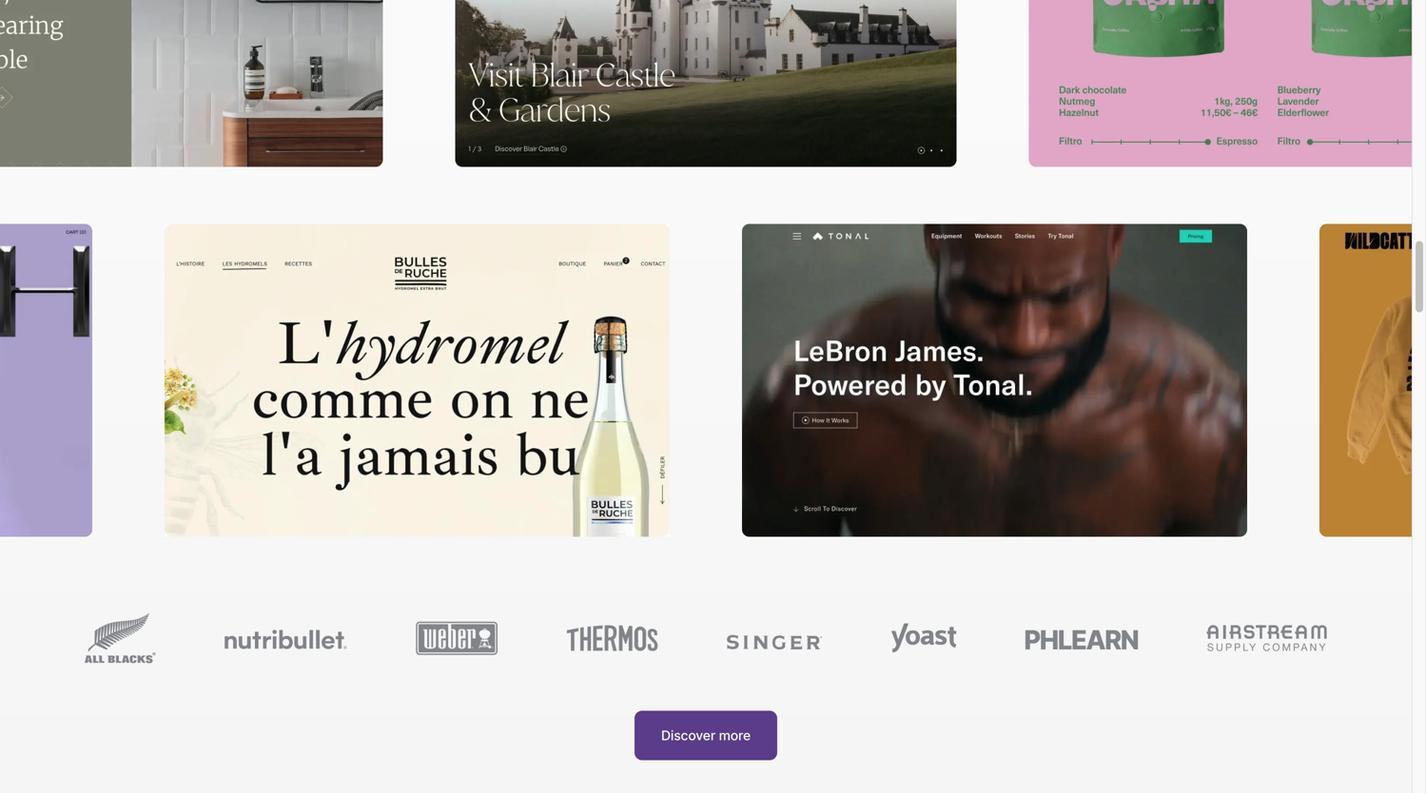 Task type: vqa. For each thing, say whether or not it's contained in the screenshot.
eThreadwears
no



Task type: locate. For each thing, give the bounding box(es) containing it.
screenshot of wildcatter website image
[[1320, 224, 1427, 537]]

singer logo image
[[727, 635, 823, 650]]

discover more link
[[635, 711, 778, 761]]

all blacks logo image
[[85, 614, 156, 664]]

screenshot of atholl estates website image
[[456, 0, 957, 167]]



Task type: describe. For each thing, give the bounding box(es) containing it.
screenshot of bulles de ruche website image
[[165, 224, 670, 537]]

airstream logo image
[[1207, 625, 1328, 652]]

phlearn logo image
[[1025, 630, 1139, 650]]

more
[[719, 728, 751, 744]]

screenshot of orbita website image
[[1029, 0, 1427, 167]]

yoast logo image
[[891, 624, 957, 654]]

thermos logo image
[[566, 625, 658, 652]]

discover more
[[661, 728, 751, 744]]

screenshot of lunch website image
[[0, 224, 92, 537]]

discover
[[661, 728, 716, 744]]

screenshot of tonal website image
[[742, 224, 1248, 537]]

weber logo image
[[416, 622, 498, 656]]

screenshot of terzetto website image
[[0, 0, 383, 167]]

nutribullet logo image
[[225, 630, 347, 650]]



